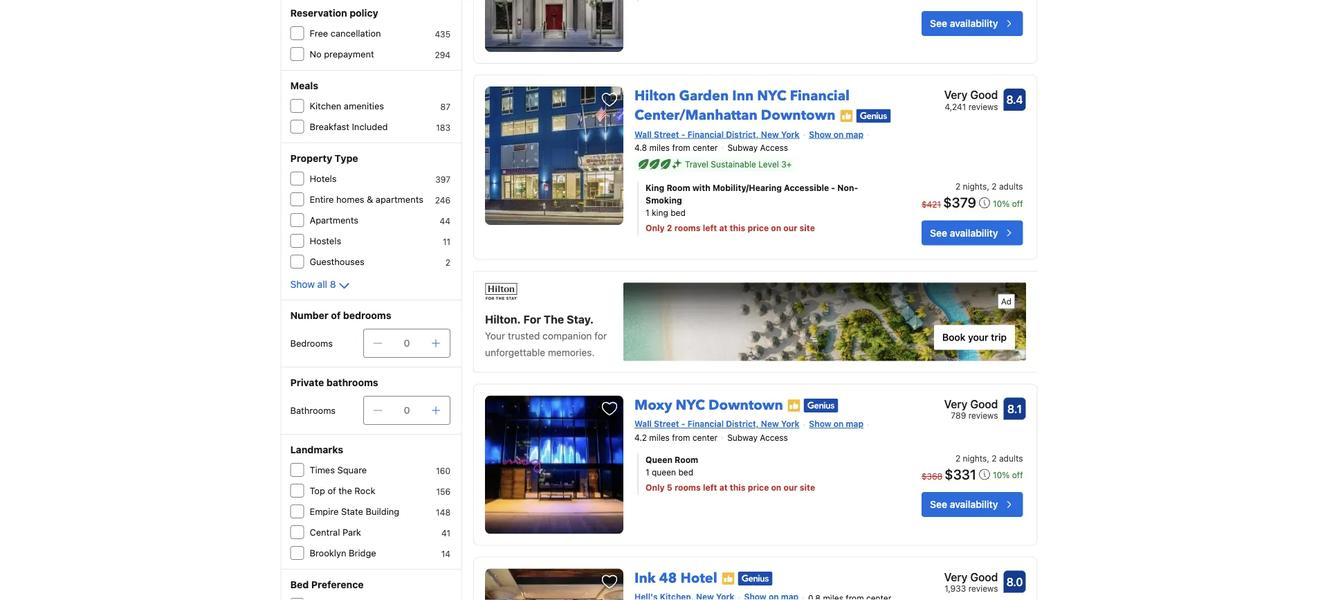 Task type: describe. For each thing, give the bounding box(es) containing it.
moxy
[[635, 396, 672, 415]]

hotel
[[681, 569, 718, 588]]

adults for hilton garden inn nyc financial center/manhattan downtown
[[999, 182, 1023, 191]]

york for inn
[[781, 129, 800, 139]]

empire state building
[[310, 506, 400, 517]]

district, for downtown
[[726, 419, 759, 429]]

bathrooms
[[290, 405, 336, 416]]

the
[[339, 486, 352, 496]]

king
[[652, 208, 668, 218]]

reservation
[[290, 7, 347, 19]]

show all 8
[[290, 279, 336, 290]]

kitchen amenities
[[310, 101, 384, 111]]

breakfast included
[[310, 121, 388, 132]]

show inside show all 8 dropdown button
[[290, 279, 315, 290]]

rock
[[355, 486, 375, 496]]

central park
[[310, 527, 361, 537]]

show on map for hilton garden inn nyc financial center/manhattan downtown
[[809, 129, 864, 139]]

87
[[441, 102, 451, 111]]

good for ink 48 hotel
[[971, 570, 998, 583]]

access for inn
[[760, 143, 788, 153]]

160
[[436, 466, 451, 476]]

183
[[436, 123, 451, 132]]

mobility/hearing
[[713, 183, 782, 193]]

show all 8 button
[[290, 278, 353, 294]]

0 for number of bedrooms
[[404, 337, 410, 349]]

meals
[[290, 80, 319, 91]]

availability for hilton garden inn nyc financial center/manhattan downtown
[[950, 227, 998, 238]]

room for nyc
[[675, 455, 699, 464]]

nights for hilton garden inn nyc financial center/manhattan downtown
[[963, 182, 987, 191]]

entire
[[310, 194, 334, 205]]

building
[[366, 506, 400, 517]]

ink 48 hotel link
[[635, 563, 718, 588]]

adults for moxy nyc downtown
[[999, 453, 1023, 463]]

no prepayment
[[310, 49, 374, 59]]

8
[[330, 279, 336, 290]]

14
[[441, 549, 451, 559]]

1 vertical spatial nyc
[[676, 396, 705, 415]]

subway for inn
[[728, 143, 758, 153]]

hilton garden inn nyc financial center/manhattan downtown link
[[635, 81, 850, 125]]

landmarks
[[290, 444, 343, 455]]

left inside "king  room with mobility/hearing accessible - non- smoking 1 king bed only 2 rooms left at this price on our site"
[[703, 223, 717, 233]]

hotels
[[310, 173, 337, 184]]

access for downtown
[[760, 432, 788, 442]]

5
[[667, 482, 673, 492]]

accessible
[[784, 183, 829, 193]]

very good 1,933 reviews
[[945, 570, 998, 593]]

very good 4,241 reviews
[[945, 88, 998, 111]]

show for hilton garden inn nyc financial center/manhattan downtown
[[809, 129, 832, 139]]

hilton
[[635, 87, 676, 106]]

price inside "king  room with mobility/hearing accessible - non- smoking 1 king bed only 2 rooms left at this price on our site"
[[748, 223, 769, 233]]

moxy nyc downtown link
[[635, 390, 783, 415]]

amenities
[[344, 101, 384, 111]]

on inside queen room 1 queen bed only 5 rooms left at this price on our site
[[771, 482, 782, 492]]

4.2 miles from center
[[635, 432, 718, 442]]

type
[[335, 153, 358, 164]]

guesthouses
[[310, 256, 365, 267]]

square
[[337, 465, 367, 475]]

44
[[440, 216, 451, 226]]

0 for private bathrooms
[[404, 405, 410, 416]]

this property is part of our preferred partner program. it's committed to providing excellent service and good value. it'll pay us a higher commission if you make a booking. image for hilton garden inn nyc financial center/manhattan downtown
[[840, 109, 854, 123]]

see availability link for hilton garden inn nyc financial center/manhattan downtown
[[922, 220, 1023, 245]]

8.0
[[1007, 575, 1023, 588]]

$379
[[944, 194, 977, 210]]

property
[[290, 153, 332, 164]]

inn
[[733, 87, 754, 106]]

246
[[435, 195, 451, 205]]

central
[[310, 527, 340, 537]]

at inside "king  room with mobility/hearing accessible - non- smoking 1 king bed only 2 rooms left at this price on our site"
[[719, 223, 728, 233]]

rooms inside "king  room with mobility/hearing accessible - non- smoking 1 king bed only 2 rooms left at this price on our site"
[[675, 223, 701, 233]]

moxy nyc downtown
[[635, 396, 783, 415]]

8.1
[[1008, 402, 1022, 415]]

private
[[290, 377, 324, 388]]

435
[[435, 29, 451, 39]]

this property is part of our preferred partner program. it's committed to providing excellent service and good value. it'll pay us a higher commission if you make a booking. image for ink 48 hotel
[[722, 572, 736, 586]]

center/manhattan
[[635, 106, 758, 125]]

only inside "king  room with mobility/hearing accessible - non- smoking 1 king bed only 2 rooms left at this price on our site"
[[646, 223, 665, 233]]

wall street - financial district, new york for garden
[[635, 129, 800, 139]]

1 see from the top
[[930, 17, 948, 29]]

good for hilton garden inn nyc financial center/manhattan downtown
[[971, 88, 998, 101]]

at inside queen room 1 queen bed only 5 rooms left at this price on our site
[[720, 482, 728, 492]]

10% for moxy nyc downtown
[[993, 470, 1010, 480]]

new for downtown
[[761, 419, 779, 429]]

$421
[[922, 200, 941, 209]]

hilton garden inn nyc financial center/manhattan downtown image
[[485, 87, 624, 225]]

king  room with mobility/hearing accessible - non- smoking 1 king bed only 2 rooms left at this price on our site
[[646, 183, 858, 233]]

only inside queen room 1 queen bed only 5 rooms left at this price on our site
[[646, 482, 665, 492]]

free
[[310, 28, 328, 38]]

availability for moxy nyc downtown
[[950, 499, 998, 510]]

bedrooms
[[290, 338, 333, 349]]

center for garden
[[693, 143, 718, 153]]

times
[[310, 465, 335, 475]]

travel
[[685, 159, 709, 169]]

state
[[341, 506, 363, 517]]

see availability link for moxy nyc downtown
[[922, 492, 1023, 517]]

prepayment
[[324, 49, 374, 59]]

queen room 1 queen bed only 5 rooms left at this price on our site
[[646, 455, 815, 492]]

very good 789 reviews
[[945, 397, 998, 420]]

street for moxy
[[654, 419, 679, 429]]

bridge
[[349, 548, 376, 558]]

subway access for inn
[[728, 143, 788, 153]]

map for hilton garden inn nyc financial center/manhattan downtown
[[846, 129, 864, 139]]

bed preference
[[290, 579, 364, 590]]

bed
[[290, 579, 309, 590]]

see for moxy nyc downtown
[[930, 499, 948, 510]]

48
[[659, 569, 677, 588]]

reviews for moxy nyc downtown
[[969, 411, 998, 420]]

empire
[[310, 506, 339, 517]]

see availability for moxy nyc downtown
[[930, 499, 998, 510]]

miles for moxy nyc downtown
[[649, 432, 670, 442]]

$368
[[922, 471, 943, 481]]

breakfast
[[310, 121, 349, 132]]

2 nights , 2 adults for moxy nyc downtown
[[956, 453, 1023, 463]]

4.2
[[635, 432, 647, 442]]

sustainable
[[711, 159, 757, 169]]

moxy nyc downtown image
[[485, 396, 624, 534]]

king  room with mobility/hearing accessible - non- smoking link
[[646, 182, 880, 207]]

king
[[646, 183, 665, 193]]

rooms inside queen room 1 queen bed only 5 rooms left at this price on our site
[[675, 482, 701, 492]]

41
[[442, 528, 451, 538]]

10% for hilton garden inn nyc financial center/manhattan downtown
[[993, 199, 1010, 208]]

1 availability from the top
[[950, 17, 998, 29]]

top
[[310, 486, 325, 496]]

all
[[317, 279, 327, 290]]

8.4
[[1007, 93, 1023, 106]]

district, for inn
[[726, 129, 759, 139]]

left inside queen room 1 queen bed only 5 rooms left at this price on our site
[[703, 482, 717, 492]]

show for moxy nyc downtown
[[809, 419, 832, 429]]

this inside queen room 1 queen bed only 5 rooms left at this price on our site
[[730, 482, 746, 492]]

294
[[435, 50, 451, 60]]

center for nyc
[[693, 432, 718, 442]]

york for downtown
[[781, 419, 800, 429]]

1 see availability from the top
[[930, 17, 998, 29]]

scored 8.1 element
[[1004, 398, 1026, 420]]

bed inside "king  room with mobility/hearing accessible - non- smoking 1 king bed only 2 rooms left at this price on our site"
[[671, 208, 686, 218]]

see for hilton garden inn nyc financial center/manhattan downtown
[[930, 227, 948, 238]]

nights for moxy nyc downtown
[[963, 453, 987, 463]]

1 inside "king  room with mobility/hearing accessible - non- smoking 1 king bed only 2 rooms left at this price on our site"
[[646, 208, 650, 218]]

park
[[343, 527, 361, 537]]

, for hilton garden inn nyc financial center/manhattan downtown
[[987, 182, 990, 191]]



Task type: locate. For each thing, give the bounding box(es) containing it.
good inside very good 4,241 reviews
[[971, 88, 998, 101]]

1 site from the top
[[800, 223, 815, 233]]

1 vertical spatial see availability link
[[922, 220, 1023, 245]]

0 vertical spatial from
[[672, 143, 691, 153]]

wall up 4.8
[[635, 129, 652, 139]]

0 vertical spatial show on map
[[809, 129, 864, 139]]

2 see availability from the top
[[930, 227, 998, 238]]

price inside queen room 1 queen bed only 5 rooms left at this price on our site
[[748, 482, 769, 492]]

1 inside queen room 1 queen bed only 5 rooms left at this price on our site
[[646, 467, 650, 477]]

1 from from the top
[[672, 143, 691, 153]]

1 very from the top
[[945, 88, 968, 101]]

2 off from the top
[[1012, 470, 1023, 480]]

street
[[654, 129, 679, 139], [654, 419, 679, 429]]

$331
[[945, 466, 977, 482]]

0 vertical spatial york
[[781, 129, 800, 139]]

1 vertical spatial this
[[730, 482, 746, 492]]

1 vertical spatial see
[[930, 227, 948, 238]]

10% off right $331
[[993, 470, 1023, 480]]

2 miles from the top
[[649, 432, 670, 442]]

4,241
[[945, 102, 966, 111]]

2 , from the top
[[987, 453, 990, 463]]

ink
[[635, 569, 656, 588]]

at down mobility/hearing
[[719, 223, 728, 233]]

very
[[945, 88, 968, 101], [945, 397, 968, 410], [945, 570, 968, 583]]

1 vertical spatial availability
[[950, 227, 998, 238]]

bed right king
[[671, 208, 686, 218]]

wall street - financial district, new york down the moxy nyc downtown
[[635, 419, 800, 429]]

this property is part of our preferred partner program. it's committed to providing excellent service and good value. it'll pay us a higher commission if you make a booking. image
[[840, 109, 854, 123], [840, 109, 854, 123], [787, 399, 801, 413], [722, 572, 736, 586]]

number of bedrooms
[[290, 310, 391, 321]]

very for hilton garden inn nyc financial center/manhattan downtown
[[945, 88, 968, 101]]

0 vertical spatial district,
[[726, 129, 759, 139]]

1 very good element from the top
[[945, 87, 998, 103]]

of for number
[[331, 310, 341, 321]]

1 vertical spatial bed
[[679, 467, 694, 477]]

times square
[[310, 465, 367, 475]]

wall up the 4.2 at the left bottom of the page
[[635, 419, 652, 429]]

148
[[436, 507, 451, 517]]

show up accessible
[[809, 129, 832, 139]]

10% off for hilton garden inn nyc financial center/manhattan downtown
[[993, 199, 1023, 208]]

2 nights from the top
[[963, 453, 987, 463]]

11
[[443, 237, 451, 246]]

- inside "king  room with mobility/hearing accessible - non- smoking 1 king bed only 2 rooms left at this price on our site"
[[832, 183, 836, 193]]

off right $331
[[1012, 470, 1023, 480]]

access
[[760, 143, 788, 153], [760, 432, 788, 442]]

from for garden
[[672, 143, 691, 153]]

0 vertical spatial this
[[730, 223, 746, 233]]

off right $379
[[1012, 199, 1023, 208]]

1 vertical spatial off
[[1012, 470, 1023, 480]]

0 vertical spatial 0
[[404, 337, 410, 349]]

site inside "king  room with mobility/hearing accessible - non- smoking 1 king bed only 2 rooms left at this price on our site"
[[800, 223, 815, 233]]

queen room link
[[646, 453, 880, 466]]

price down king  room with mobility/hearing accessible - non- smoking link
[[748, 223, 769, 233]]

2 vertical spatial very
[[945, 570, 968, 583]]

2 10% from the top
[[993, 470, 1010, 480]]

wall street - financial district, new york
[[635, 129, 800, 139], [635, 419, 800, 429]]

,
[[987, 182, 990, 191], [987, 453, 990, 463]]

room inside "king  room with mobility/hearing accessible - non- smoking 1 king bed only 2 rooms left at this price on our site"
[[667, 183, 690, 193]]

0 vertical spatial financial
[[790, 87, 850, 106]]

0 vertical spatial see
[[930, 17, 948, 29]]

3 reviews from the top
[[969, 584, 998, 593]]

off for moxy nyc downtown
[[1012, 470, 1023, 480]]

very good element left 8.4
[[945, 87, 998, 103]]

hostels
[[310, 236, 341, 246]]

very good element for moxy nyc downtown
[[945, 396, 998, 412]]

1 vertical spatial financial
[[688, 129, 724, 139]]

reviews for ink 48 hotel
[[969, 584, 998, 593]]

reviews right 789
[[969, 411, 998, 420]]

1 vertical spatial new
[[761, 419, 779, 429]]

subway access up queen room link
[[728, 432, 788, 442]]

very for ink 48 hotel
[[945, 570, 968, 583]]

2 nights , 2 adults up $331
[[956, 453, 1023, 463]]

1 reviews from the top
[[969, 102, 998, 111]]

rooms down smoking
[[675, 223, 701, 233]]

1 vertical spatial 10% off
[[993, 470, 1023, 480]]

nyc inside hilton garden inn nyc financial center/manhattan downtown
[[757, 87, 787, 106]]

off
[[1012, 199, 1023, 208], [1012, 470, 1023, 480]]

2 new from the top
[[761, 419, 779, 429]]

- left non-
[[832, 183, 836, 193]]

private bathrooms
[[290, 377, 378, 388]]

1 new from the top
[[761, 129, 779, 139]]

access up queen room link
[[760, 432, 788, 442]]

site down queen room link
[[800, 482, 815, 492]]

very good element
[[945, 87, 998, 103], [945, 396, 998, 412], [945, 569, 998, 585]]

1 vertical spatial wall
[[635, 419, 652, 429]]

1 wall from the top
[[635, 129, 652, 139]]

free cancellation
[[310, 28, 381, 38]]

1 vertical spatial very
[[945, 397, 968, 410]]

0 vertical spatial 10%
[[993, 199, 1010, 208]]

smoking
[[646, 195, 682, 205]]

rooms right 5
[[675, 482, 701, 492]]

of
[[331, 310, 341, 321], [328, 486, 336, 496]]

from up queen
[[672, 432, 690, 442]]

10% right $331
[[993, 470, 1010, 480]]

0 vertical spatial rooms
[[675, 223, 701, 233]]

2 very good element from the top
[[945, 396, 998, 412]]

price
[[748, 223, 769, 233], [748, 482, 769, 492]]

2 vertical spatial see availability
[[930, 499, 998, 510]]

0 vertical spatial site
[[800, 223, 815, 233]]

1 10% from the top
[[993, 199, 1010, 208]]

1 vertical spatial york
[[781, 419, 800, 429]]

1 vertical spatial access
[[760, 432, 788, 442]]

financial for downtown
[[688, 419, 724, 429]]

left right 5
[[703, 482, 717, 492]]

1 miles from the top
[[650, 143, 670, 153]]

apartments
[[310, 215, 359, 225]]

10%
[[993, 199, 1010, 208], [993, 470, 1010, 480]]

0 vertical spatial reviews
[[969, 102, 998, 111]]

0 vertical spatial subway access
[[728, 143, 788, 153]]

nyc right inn
[[757, 87, 787, 106]]

1 vertical spatial of
[[328, 486, 336, 496]]

from for nyc
[[672, 432, 690, 442]]

of for top
[[328, 486, 336, 496]]

1 vertical spatial 1
[[646, 467, 650, 477]]

off for hilton garden inn nyc financial center/manhattan downtown
[[1012, 199, 1023, 208]]

new up queen room link
[[761, 419, 779, 429]]

0 vertical spatial wall
[[635, 129, 652, 139]]

0 vertical spatial adults
[[999, 182, 1023, 191]]

1 vertical spatial only
[[646, 482, 665, 492]]

new up level
[[761, 129, 779, 139]]

4.8 miles from center
[[635, 143, 718, 153]]

1 vertical spatial map
[[846, 419, 864, 429]]

room down 4.2 miles from center
[[675, 455, 699, 464]]

2 site from the top
[[800, 482, 815, 492]]

1 vertical spatial 2 nights , 2 adults
[[956, 453, 1023, 463]]

2 subway from the top
[[728, 432, 758, 442]]

show up queen room link
[[809, 419, 832, 429]]

downtown inside hilton garden inn nyc financial center/manhattan downtown
[[761, 106, 836, 125]]

397
[[436, 174, 451, 184]]

2 access from the top
[[760, 432, 788, 442]]

1,933
[[945, 584, 966, 593]]

2 reviews from the top
[[969, 411, 998, 420]]

2 inside "king  room with mobility/hearing accessible - non- smoking 1 king bed only 2 rooms left at this price on our site"
[[667, 223, 672, 233]]

show on map for moxy nyc downtown
[[809, 419, 864, 429]]

0 vertical spatial bed
[[671, 208, 686, 218]]

hilton garden inn nyc financial center/manhattan downtown
[[635, 87, 850, 125]]

apartments
[[376, 194, 424, 205]]

2 vertical spatial show
[[809, 419, 832, 429]]

&
[[367, 194, 373, 205]]

subway up queen room link
[[728, 432, 758, 442]]

reviews inside very good 1,933 reviews
[[969, 584, 998, 593]]

2 this from the top
[[730, 482, 746, 492]]

3 very from the top
[[945, 570, 968, 583]]

2 vertical spatial good
[[971, 570, 998, 583]]

level
[[759, 159, 779, 169]]

show on map
[[809, 129, 864, 139], [809, 419, 864, 429]]

2 very from the top
[[945, 397, 968, 410]]

0 vertical spatial price
[[748, 223, 769, 233]]

2 nights , 2 adults up $379
[[956, 182, 1023, 191]]

very up 1,933
[[945, 570, 968, 583]]

1 horizontal spatial this property is part of our preferred partner program. it's committed to providing excellent service and good value. it'll pay us a higher commission if you make a booking. image
[[787, 399, 801, 413]]

0 vertical spatial good
[[971, 88, 998, 101]]

2 nights , 2 adults
[[956, 182, 1023, 191], [956, 453, 1023, 463]]

only left 5
[[646, 482, 665, 492]]

1 vertical spatial price
[[748, 482, 769, 492]]

0 vertical spatial new
[[761, 129, 779, 139]]

district, down the moxy nyc downtown
[[726, 419, 759, 429]]

2 wall street - financial district, new york from the top
[[635, 419, 800, 429]]

1 vertical spatial subway
[[728, 432, 758, 442]]

new for inn
[[761, 129, 779, 139]]

financial inside hilton garden inn nyc financial center/manhattan downtown
[[790, 87, 850, 106]]

2 see availability link from the top
[[922, 220, 1023, 245]]

1 horizontal spatial nyc
[[757, 87, 787, 106]]

only down king
[[646, 223, 665, 233]]

2
[[956, 182, 961, 191], [992, 182, 997, 191], [667, 223, 672, 233], [446, 257, 451, 267], [956, 453, 961, 463], [992, 453, 997, 463]]

2 vertical spatial reviews
[[969, 584, 998, 593]]

good for moxy nyc downtown
[[971, 397, 998, 410]]

site
[[800, 223, 815, 233], [800, 482, 815, 492]]

1 vertical spatial at
[[720, 482, 728, 492]]

included
[[352, 121, 388, 132]]

1 vertical spatial left
[[703, 482, 717, 492]]

1 vertical spatial 10%
[[993, 470, 1010, 480]]

2 from from the top
[[672, 432, 690, 442]]

good left 8.1
[[971, 397, 998, 410]]

2 only from the top
[[646, 482, 665, 492]]

scored 8.4 element
[[1004, 89, 1026, 111]]

1 vertical spatial -
[[832, 183, 836, 193]]

2 1 from the top
[[646, 467, 650, 477]]

this inside "king  room with mobility/hearing accessible - non- smoking 1 king bed only 2 rooms left at this price on our site"
[[730, 223, 746, 233]]

very up 789
[[945, 397, 968, 410]]

2 vertical spatial see availability link
[[922, 492, 1023, 517]]

very good element for ink 48 hotel
[[945, 569, 998, 585]]

reviews inside very good 4,241 reviews
[[969, 102, 998, 111]]

1 vertical spatial from
[[672, 432, 690, 442]]

1 0 from the top
[[404, 337, 410, 349]]

1 vertical spatial wall street - financial district, new york
[[635, 419, 800, 429]]

3+
[[782, 159, 792, 169]]

very inside very good 789 reviews
[[945, 397, 968, 410]]

0 vertical spatial map
[[846, 129, 864, 139]]

map for moxy nyc downtown
[[846, 419, 864, 429]]

3 see from the top
[[930, 499, 948, 510]]

3 very good element from the top
[[945, 569, 998, 585]]

1 street from the top
[[654, 129, 679, 139]]

1 off from the top
[[1012, 199, 1023, 208]]

site down accessible
[[800, 223, 815, 233]]

of left the
[[328, 486, 336, 496]]

1 vertical spatial very good element
[[945, 396, 998, 412]]

policy
[[350, 7, 378, 19]]

0 vertical spatial see availability link
[[922, 11, 1023, 36]]

garden
[[679, 87, 729, 106]]

1 rooms from the top
[[675, 223, 701, 233]]

1 district, from the top
[[726, 129, 759, 139]]

district, down hilton garden inn nyc financial center/manhattan downtown
[[726, 129, 759, 139]]

1 price from the top
[[748, 223, 769, 233]]

street up 4.2 miles from center
[[654, 419, 679, 429]]

room inside queen room 1 queen bed only 5 rooms left at this price on our site
[[675, 455, 699, 464]]

2 rooms from the top
[[675, 482, 701, 492]]

1 vertical spatial rooms
[[675, 482, 701, 492]]

reviews right 4,241
[[969, 102, 998, 111]]

1 this from the top
[[730, 223, 746, 233]]

only
[[646, 223, 665, 233], [646, 482, 665, 492]]

this property is part of our preferred partner program. it's committed to providing excellent service and good value. it'll pay us a higher commission if you make a booking. image for ink 48 hotel
[[722, 572, 736, 586]]

scored 8.0 element
[[1004, 571, 1026, 593]]

reservation policy
[[290, 7, 378, 19]]

2 2 nights , 2 adults from the top
[[956, 453, 1023, 463]]

1 vertical spatial miles
[[649, 432, 670, 442]]

2 vertical spatial -
[[682, 419, 686, 429]]

queen
[[652, 467, 676, 477]]

1 adults from the top
[[999, 182, 1023, 191]]

reviews inside very good 789 reviews
[[969, 411, 998, 420]]

2 district, from the top
[[726, 419, 759, 429]]

10% right $379
[[993, 199, 1010, 208]]

this property is part of our preferred partner program. it's committed to providing excellent service and good value. it'll pay us a higher commission if you make a booking. image for moxy nyc downtown
[[787, 399, 801, 413]]

subway
[[728, 143, 758, 153], [728, 432, 758, 442]]

2 good from the top
[[971, 397, 998, 410]]

top of the rock
[[310, 486, 375, 496]]

2 show on map from the top
[[809, 419, 864, 429]]

1 vertical spatial ,
[[987, 453, 990, 463]]

1 , from the top
[[987, 182, 990, 191]]

1 vertical spatial this property is part of our preferred partner program. it's committed to providing excellent service and good value. it'll pay us a higher commission if you make a booking. image
[[722, 572, 736, 586]]

4.8
[[635, 143, 647, 153]]

2 adults from the top
[[999, 453, 1023, 463]]

2 vertical spatial availability
[[950, 499, 998, 510]]

1 vertical spatial show on map
[[809, 419, 864, 429]]

kitchen
[[310, 101, 341, 111]]

site inside queen room 1 queen bed only 5 rooms left at this price on our site
[[800, 482, 815, 492]]

1 left king
[[646, 208, 650, 218]]

see availability for hilton garden inn nyc financial center/manhattan downtown
[[930, 227, 998, 238]]

156
[[436, 487, 451, 496]]

1 wall street - financial district, new york from the top
[[635, 129, 800, 139]]

3 see availability from the top
[[930, 499, 998, 510]]

1 vertical spatial show
[[290, 279, 315, 290]]

left down with
[[703, 223, 717, 233]]

downtown up queen room link
[[709, 396, 783, 415]]

map
[[846, 129, 864, 139], [846, 419, 864, 429]]

2 map from the top
[[846, 419, 864, 429]]

very good element left 8.0
[[945, 569, 998, 585]]

center down the moxy nyc downtown
[[693, 432, 718, 442]]

availability
[[950, 17, 998, 29], [950, 227, 998, 238], [950, 499, 998, 510]]

3 good from the top
[[971, 570, 998, 583]]

1 york from the top
[[781, 129, 800, 139]]

2 wall from the top
[[635, 419, 652, 429]]

1 vertical spatial see availability
[[930, 227, 998, 238]]

0 vertical spatial downtown
[[761, 106, 836, 125]]

subway for downtown
[[728, 432, 758, 442]]

1 vertical spatial subway access
[[728, 432, 788, 442]]

bed
[[671, 208, 686, 218], [679, 467, 694, 477]]

access up level
[[760, 143, 788, 153]]

non-
[[838, 183, 858, 193]]

3 availability from the top
[[950, 499, 998, 510]]

miles right 4.8
[[650, 143, 670, 153]]

our inside "king  room with mobility/hearing accessible - non- smoking 1 king bed only 2 rooms left at this price on our site"
[[784, 223, 798, 233]]

our down queen room link
[[784, 482, 798, 492]]

2 price from the top
[[748, 482, 769, 492]]

3 see availability link from the top
[[922, 492, 1023, 517]]

room for garden
[[667, 183, 690, 193]]

0 vertical spatial nyc
[[757, 87, 787, 106]]

nyc
[[757, 87, 787, 106], [676, 396, 705, 415]]

property type
[[290, 153, 358, 164]]

this property is part of our preferred partner program. it's committed to providing excellent service and good value. it'll pay us a higher commission if you make a booking. image up queen room link
[[787, 399, 801, 413]]

2 nights , 2 adults for hilton garden inn nyc financial center/manhattan downtown
[[956, 182, 1023, 191]]

1 vertical spatial nights
[[963, 453, 987, 463]]

subway access for downtown
[[728, 432, 788, 442]]

0 vertical spatial very
[[945, 88, 968, 101]]

nyc up 4.2 miles from center
[[676, 396, 705, 415]]

2 subway access from the top
[[728, 432, 788, 442]]

very for moxy nyc downtown
[[945, 397, 968, 410]]

0 vertical spatial of
[[331, 310, 341, 321]]

2 vertical spatial very good element
[[945, 569, 998, 585]]

0 vertical spatial show
[[809, 129, 832, 139]]

0 vertical spatial our
[[784, 223, 798, 233]]

1 good from the top
[[971, 88, 998, 101]]

2 york from the top
[[781, 419, 800, 429]]

this down queen room link
[[730, 482, 746, 492]]

advertisement region
[[473, 271, 1038, 373]]

room up smoking
[[667, 183, 690, 193]]

2 see from the top
[[930, 227, 948, 238]]

brooklyn bridge
[[310, 548, 376, 558]]

at
[[719, 223, 728, 233], [720, 482, 728, 492]]

at down queen room link
[[720, 482, 728, 492]]

nights up $331
[[963, 453, 987, 463]]

- for hilton garden inn nyc financial center/manhattan downtown
[[682, 129, 686, 139]]

2 10% off from the top
[[993, 470, 1023, 480]]

this property is part of our preferred partner program. it's committed to providing excellent service and good value. it'll pay us a higher commission if you make a booking. image
[[787, 399, 801, 413], [722, 572, 736, 586]]

queen
[[646, 455, 673, 464]]

1 subway from the top
[[728, 143, 758, 153]]

0 vertical spatial see availability
[[930, 17, 998, 29]]

0 vertical spatial subway
[[728, 143, 758, 153]]

street for hilton
[[654, 129, 679, 139]]

center
[[693, 143, 718, 153], [693, 432, 718, 442]]

good left scored 8.4 "element"
[[971, 88, 998, 101]]

0 vertical spatial at
[[719, 223, 728, 233]]

1 show on map from the top
[[809, 129, 864, 139]]

0 vertical spatial center
[[693, 143, 718, 153]]

good inside very good 1,933 reviews
[[971, 570, 998, 583]]

2 our from the top
[[784, 482, 798, 492]]

of right number
[[331, 310, 341, 321]]

wall street - financial district, new york for nyc
[[635, 419, 800, 429]]

1 left from the top
[[703, 223, 717, 233]]

1 map from the top
[[846, 129, 864, 139]]

street up 4.8 miles from center
[[654, 129, 679, 139]]

0 vertical spatial only
[[646, 223, 665, 233]]

0 horizontal spatial this property is part of our preferred partner program. it's committed to providing excellent service and good value. it'll pay us a higher commission if you make a booking. image
[[722, 572, 736, 586]]

reviews right 1,933
[[969, 584, 998, 593]]

brooklyn
[[310, 548, 346, 558]]

good left 8.0
[[971, 570, 998, 583]]

travel sustainable level 3+
[[685, 159, 792, 169]]

district,
[[726, 129, 759, 139], [726, 419, 759, 429]]

downtown
[[761, 106, 836, 125], [709, 396, 783, 415]]

0 vertical spatial nights
[[963, 182, 987, 191]]

1 subway access from the top
[[728, 143, 788, 153]]

1 vertical spatial downtown
[[709, 396, 783, 415]]

1 access from the top
[[760, 143, 788, 153]]

center up travel
[[693, 143, 718, 153]]

price down queen room link
[[748, 482, 769, 492]]

1 see availability link from the top
[[922, 11, 1023, 36]]

1 1 from the top
[[646, 208, 650, 218]]

very inside very good 4,241 reviews
[[945, 88, 968, 101]]

york up 3+
[[781, 129, 800, 139]]

1 vertical spatial adults
[[999, 453, 1023, 463]]

bedrooms
[[343, 310, 391, 321]]

very inside very good 1,933 reviews
[[945, 570, 968, 583]]

1 2 nights , 2 adults from the top
[[956, 182, 1023, 191]]

this down mobility/hearing
[[730, 223, 746, 233]]

0 vertical spatial very good element
[[945, 87, 998, 103]]

financial for inn
[[688, 129, 724, 139]]

1 nights from the top
[[963, 182, 987, 191]]

wall street - financial district, new york down center/manhattan
[[635, 129, 800, 139]]

2 0 from the top
[[404, 405, 410, 416]]

1 vertical spatial room
[[675, 455, 699, 464]]

this property is part of our preferred partner program. it's committed to providing excellent service and good value. it'll pay us a higher commission if you make a booking. image right hotel
[[722, 572, 736, 586]]

0 vertical spatial -
[[682, 129, 686, 139]]

0 vertical spatial miles
[[650, 143, 670, 153]]

bed right queen
[[679, 467, 694, 477]]

ink 48 hotel
[[635, 569, 718, 588]]

1 at from the top
[[719, 223, 728, 233]]

2 vertical spatial see
[[930, 499, 948, 510]]

this property is part of our preferred partner program. it's committed to providing excellent service and good value. it'll pay us a higher commission if you make a booking. image for moxy nyc downtown
[[787, 399, 801, 413]]

1 vertical spatial site
[[800, 482, 815, 492]]

york up queen room link
[[781, 419, 800, 429]]

our inside queen room 1 queen bed only 5 rooms left at this price on our site
[[784, 482, 798, 492]]

very good element left 8.1
[[945, 396, 998, 412]]

2 at from the top
[[720, 482, 728, 492]]

left
[[703, 223, 717, 233], [703, 482, 717, 492]]

good inside very good 789 reviews
[[971, 397, 998, 410]]

- for moxy nyc downtown
[[682, 419, 686, 429]]

0 horizontal spatial nyc
[[676, 396, 705, 415]]

2 vertical spatial financial
[[688, 419, 724, 429]]

10% off for moxy nyc downtown
[[993, 470, 1023, 480]]

wall for hilton garden inn nyc financial center/manhattan downtown
[[635, 129, 652, 139]]

genius discounts available at this property. image
[[857, 109, 891, 123], [857, 109, 891, 123], [804, 399, 839, 413], [804, 399, 839, 413], [738, 572, 773, 586], [738, 572, 773, 586]]

0 vertical spatial 1
[[646, 208, 650, 218]]

subway up the travel sustainable level 3+
[[728, 143, 758, 153]]

on inside "king  room with mobility/hearing accessible - non- smoking 1 king bed only 2 rooms left at this price on our site"
[[771, 223, 782, 233]]

show left all
[[290, 279, 315, 290]]

1 10% off from the top
[[993, 199, 1023, 208]]

very good element for hilton garden inn nyc financial center/manhattan downtown
[[945, 87, 998, 103]]

, for moxy nyc downtown
[[987, 453, 990, 463]]

very up 4,241
[[945, 88, 968, 101]]

nights up $379
[[963, 182, 987, 191]]

1 only from the top
[[646, 223, 665, 233]]

miles right the 4.2 at the left bottom of the page
[[649, 432, 670, 442]]

1 vertical spatial street
[[654, 419, 679, 429]]

from up travel
[[672, 143, 691, 153]]

2 street from the top
[[654, 419, 679, 429]]

2 availability from the top
[[950, 227, 998, 238]]

subway access up level
[[728, 143, 788, 153]]

downtown up 3+
[[761, 106, 836, 125]]

wall for moxy nyc downtown
[[635, 419, 652, 429]]

- up 4.8 miles from center
[[682, 129, 686, 139]]

0 vertical spatial access
[[760, 143, 788, 153]]

2 left from the top
[[703, 482, 717, 492]]

0 vertical spatial off
[[1012, 199, 1023, 208]]

bed inside queen room 1 queen bed only 5 rooms left at this price on our site
[[679, 467, 694, 477]]

1 vertical spatial good
[[971, 397, 998, 410]]

0 vertical spatial this property is part of our preferred partner program. it's committed to providing excellent service and good value. it'll pay us a higher commission if you make a booking. image
[[787, 399, 801, 413]]

1 our from the top
[[784, 223, 798, 233]]

- up 4.2 miles from center
[[682, 419, 686, 429]]

0 vertical spatial availability
[[950, 17, 998, 29]]

1 left queen
[[646, 467, 650, 477]]

homes
[[336, 194, 364, 205]]

10% off right $379
[[993, 199, 1023, 208]]

reviews for hilton garden inn nyc financial center/manhattan downtown
[[969, 102, 998, 111]]

our down accessible
[[784, 223, 798, 233]]

1 vertical spatial center
[[693, 432, 718, 442]]

miles for hilton garden inn nyc financial center/manhattan downtown
[[650, 143, 670, 153]]



Task type: vqa. For each thing, say whether or not it's contained in the screenshot.
the Genius discounts available at this property. image
yes



